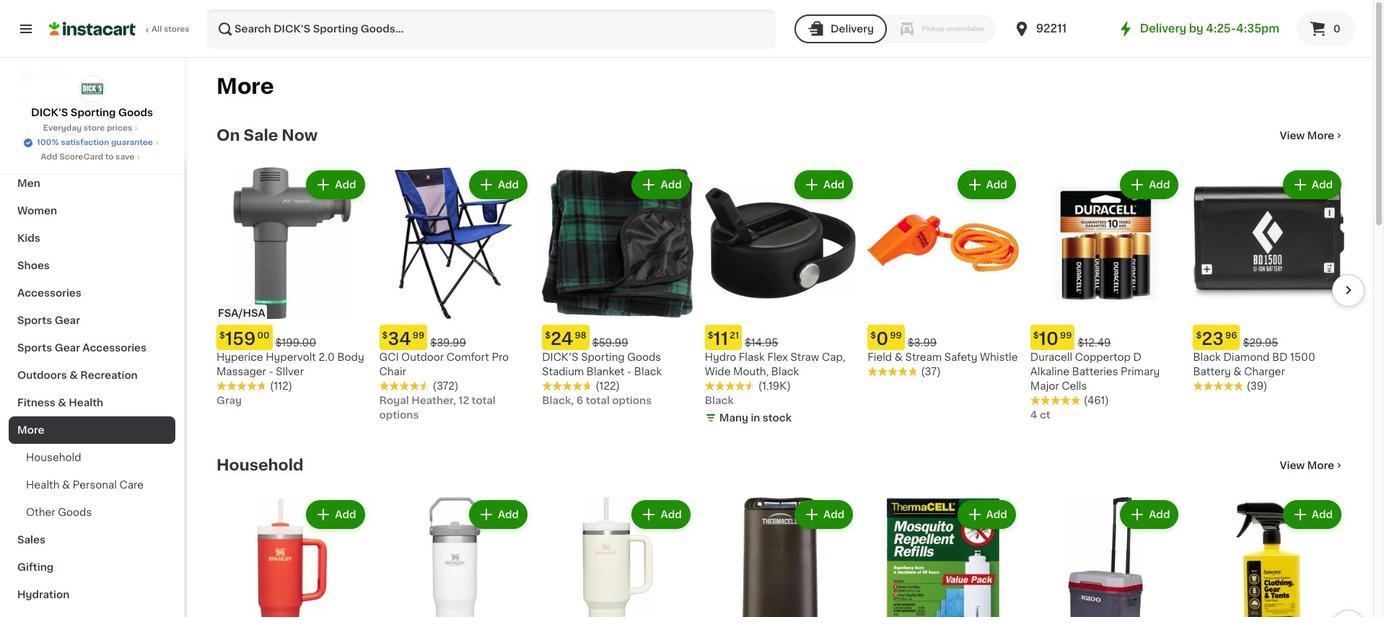 Task type: vqa. For each thing, say whether or not it's contained in the screenshot.
fourth unselect item image
no



Task type: describe. For each thing, give the bounding box(es) containing it.
4:25-
[[1206, 23, 1237, 34]]

prices
[[107, 124, 132, 132]]

dick's
[[31, 108, 68, 118]]

dick's sporting goods link
[[31, 75, 153, 120]]

item carousel region for household
[[217, 491, 1365, 617]]

on sale now link
[[217, 127, 318, 144]]

& inside black diamond bd 1500 battery & charger
[[1234, 366, 1242, 377]]

other goods
[[26, 507, 92, 518]]

d
[[1134, 352, 1142, 362]]

fitness & health link
[[9, 389, 175, 417]]

sales
[[17, 535, 46, 545]]

major
[[1031, 381, 1059, 391]]

everyday
[[43, 124, 82, 132]]

1 horizontal spatial household
[[217, 457, 304, 473]]

4:35pm
[[1237, 23, 1280, 34]]

view more link for on sale now
[[1280, 128, 1345, 143]]

care
[[120, 480, 144, 490]]

$159.00 original price: $199.00 element
[[217, 325, 368, 350]]

satisfaction
[[61, 139, 109, 147]]

1500
[[1291, 352, 1316, 362]]

21
[[730, 331, 739, 340]]

hypervolt
[[266, 352, 316, 362]]

scorecard
[[59, 153, 103, 161]]

(39)
[[1247, 381, 1268, 391]]

hyperice hypervolt 2.0 body massager - silver
[[217, 352, 364, 376]]

$ for 10
[[1034, 331, 1039, 340]]

field
[[868, 352, 892, 362]]

sales link
[[9, 526, 175, 554]]

(37)
[[921, 366, 941, 376]]

goods for dick's sporting goods stadium blanket - black
[[627, 352, 661, 362]]

- for 159
[[269, 366, 273, 376]]

buy
[[40, 98, 61, 108]]

other
[[26, 507, 55, 518]]

view more for on sale now
[[1280, 131, 1335, 141]]

product group containing 24
[[542, 167, 693, 408]]

comfort
[[447, 352, 489, 362]]

23
[[1202, 330, 1224, 347]]

alkaline
[[1031, 366, 1070, 377]]

black inside hydro flask flex straw cap, wide mouth, black
[[772, 366, 799, 377]]

0 inside 'element'
[[876, 330, 889, 347]]

(461)
[[1084, 395, 1109, 405]]

(372)
[[433, 381, 459, 391]]

gifting
[[17, 562, 54, 572]]

gifting link
[[9, 554, 175, 581]]

on
[[217, 128, 240, 143]]

gear for sports gear
[[55, 315, 80, 326]]

hydration link
[[9, 581, 175, 609]]

4
[[1031, 410, 1038, 420]]

& for stream
[[895, 352, 903, 362]]

now
[[282, 128, 318, 143]]

$14.95
[[745, 338, 779, 348]]

hyperice
[[217, 352, 263, 362]]

mouth,
[[733, 366, 769, 377]]

(122)
[[596, 381, 620, 391]]

(112)
[[270, 381, 292, 391]]

battery
[[1194, 366, 1231, 377]]

$59.99
[[593, 338, 629, 348]]

diamond
[[1224, 352, 1270, 362]]

92211
[[1036, 23, 1067, 34]]

all stores
[[152, 25, 190, 33]]

sporting for dick's
[[581, 352, 625, 362]]

stock
[[763, 413, 792, 423]]

black inside black diamond bd 1500 battery & charger
[[1194, 352, 1221, 362]]

34
[[388, 330, 411, 347]]

item carousel region for on sale now
[[196, 162, 1365, 434]]

black up the 'many' at the right bottom of page
[[705, 395, 734, 405]]

lists link
[[9, 118, 175, 147]]

6
[[577, 395, 583, 405]]

$ 10 99
[[1034, 330, 1072, 347]]

on sale now
[[217, 128, 318, 143]]

(1.19k)
[[758, 381, 791, 391]]

field & stream safety whistle
[[868, 352, 1018, 362]]

stores
[[164, 25, 190, 33]]

$ for 23
[[1196, 331, 1202, 340]]

$10.99 original price: $12.49 element
[[1031, 325, 1182, 350]]

12
[[459, 395, 469, 405]]

0 horizontal spatial health
[[26, 480, 60, 490]]

gear for sports gear accessories
[[55, 343, 80, 353]]

product group containing 11
[[705, 167, 856, 428]]

royal heather, 12 total options
[[379, 395, 496, 420]]

$ 0 99
[[871, 330, 902, 347]]

black diamond bd 1500 battery & charger
[[1194, 352, 1316, 377]]

pro
[[492, 352, 509, 362]]

4 ct
[[1031, 410, 1051, 420]]

00
[[257, 331, 270, 340]]

gray
[[217, 395, 242, 405]]

cells
[[1062, 381, 1087, 391]]

shop link
[[9, 60, 175, 89]]

24
[[551, 330, 573, 347]]

black, 6 total options
[[542, 395, 652, 405]]

96
[[1226, 331, 1238, 340]]

delivery by 4:25-4:35pm link
[[1117, 20, 1280, 38]]

product group containing 34
[[379, 167, 531, 422]]

view for household
[[1280, 460, 1305, 470]]

coppertop
[[1075, 352, 1131, 362]]

view for on sale now
[[1280, 131, 1305, 141]]

92211 button
[[1013, 9, 1100, 49]]

wide
[[705, 366, 731, 377]]

$ for 0
[[871, 331, 876, 340]]

delivery for delivery by 4:25-4:35pm
[[1140, 23, 1187, 34]]

1 horizontal spatial accessories
[[82, 343, 147, 353]]

Search field
[[208, 10, 774, 48]]

0 vertical spatial accessories
[[17, 288, 81, 298]]

product group containing 0
[[868, 167, 1019, 379]]

options inside royal heather, 12 total options
[[379, 410, 419, 420]]

sports gear link
[[9, 307, 175, 334]]

$34.99 original price: $39.99 element
[[379, 325, 531, 350]]

1 horizontal spatial health
[[69, 398, 103, 408]]

accessories link
[[9, 279, 175, 307]]

100% satisfaction guarantee button
[[22, 134, 162, 149]]

personal
[[73, 480, 117, 490]]

delivery by 4:25-4:35pm
[[1140, 23, 1280, 34]]

all
[[152, 25, 162, 33]]

black inside dick's sporting goods stadium blanket - black
[[634, 366, 662, 376]]

cap,
[[822, 352, 846, 362]]

more link
[[9, 417, 175, 444]]

product group containing 23
[[1194, 167, 1345, 393]]

$29.95
[[1243, 338, 1279, 348]]

by
[[1189, 23, 1204, 34]]

sports for sports gear accessories
[[17, 343, 52, 353]]



Task type: locate. For each thing, give the bounding box(es) containing it.
99 right "10" in the right bottom of the page
[[1060, 331, 1072, 340]]

99 right 34
[[413, 331, 425, 340]]

1 vertical spatial gear
[[55, 343, 80, 353]]

health down outdoors & recreation link
[[69, 398, 103, 408]]

& down diamond
[[1234, 366, 1242, 377]]

sports up outdoors
[[17, 343, 52, 353]]

women link
[[9, 197, 175, 224]]

goods down health & personal care
[[58, 507, 92, 518]]

- right blanket
[[627, 366, 632, 376]]

1 view more from the top
[[1280, 131, 1335, 141]]

1 horizontal spatial options
[[612, 395, 652, 405]]

hydro
[[705, 352, 736, 362]]

other goods link
[[9, 499, 175, 526]]

goods inside dick's sporting goods stadium blanket - black
[[627, 352, 661, 362]]

everyday store prices link
[[43, 123, 141, 134]]

1 gear from the top
[[55, 315, 80, 326]]

view more for household
[[1280, 460, 1335, 470]]

2 view more from the top
[[1280, 460, 1335, 470]]

2.0
[[319, 352, 335, 362]]

2 total from the left
[[472, 395, 496, 405]]

2 gear from the top
[[55, 343, 80, 353]]

1 $ from the left
[[219, 331, 225, 340]]

2 - from the left
[[627, 366, 632, 376]]

add inside "link"
[[41, 153, 57, 161]]

1 horizontal spatial -
[[627, 366, 632, 376]]

& inside outdoors & recreation link
[[69, 370, 78, 380]]

$ for 159
[[219, 331, 225, 340]]

$ up hyperice
[[219, 331, 225, 340]]

1 view from the top
[[1280, 131, 1305, 141]]

-
[[269, 366, 273, 376], [627, 366, 632, 376]]

2 $ from the left
[[545, 331, 551, 340]]

$ inside the $ 11 21
[[708, 331, 714, 340]]

delivery for delivery
[[831, 24, 874, 34]]

& inside health & personal care link
[[62, 480, 70, 490]]

0 horizontal spatial -
[[269, 366, 273, 376]]

again
[[73, 98, 102, 108]]

product group containing 159
[[217, 167, 368, 408]]

more inside more link
[[17, 425, 44, 435]]

women
[[17, 206, 57, 216]]

11
[[714, 330, 728, 347]]

$ inside $ 0 99
[[871, 331, 876, 340]]

2 horizontal spatial goods
[[627, 352, 661, 362]]

kids
[[17, 233, 40, 243]]

0 vertical spatial goods
[[118, 108, 153, 118]]

$ 23 96
[[1196, 330, 1238, 347]]

dick's
[[542, 352, 579, 362]]

99 inside '$ 34 99 $39.99 gci outdoor comfort pro chair'
[[413, 331, 425, 340]]

kids link
[[9, 224, 175, 252]]

& up other goods
[[62, 480, 70, 490]]

$ 34 99 $39.99 gci outdoor comfort pro chair
[[379, 330, 509, 377]]

item carousel region
[[196, 162, 1365, 434], [217, 491, 1365, 617]]

view more link
[[1280, 128, 1345, 143], [1280, 458, 1345, 473]]

delivery button
[[795, 14, 887, 43]]

& for recreation
[[69, 370, 78, 380]]

men
[[17, 178, 40, 188]]

0 horizontal spatial household link
[[9, 444, 175, 471]]

$39.99
[[430, 338, 466, 348]]

body
[[337, 352, 364, 362]]

0 horizontal spatial options
[[379, 410, 419, 420]]

& down the sports gear accessories at the left bottom
[[69, 370, 78, 380]]

0 horizontal spatial 0
[[876, 330, 889, 347]]

silver
[[276, 366, 304, 376]]

add button
[[308, 172, 363, 198], [471, 172, 526, 198], [633, 172, 689, 198], [796, 172, 852, 198], [959, 172, 1015, 198], [1122, 172, 1178, 198], [1285, 172, 1340, 198], [308, 501, 363, 527], [471, 501, 526, 527], [633, 501, 689, 527], [796, 501, 852, 527], [959, 501, 1015, 527], [1122, 501, 1178, 527], [1285, 501, 1340, 527]]

gear up the sports gear accessories at the left bottom
[[55, 315, 80, 326]]

gear inside "link"
[[55, 315, 80, 326]]

1 horizontal spatial 99
[[890, 331, 902, 340]]

0 vertical spatial view more link
[[1280, 128, 1345, 143]]

$ up field
[[871, 331, 876, 340]]

- inside hyperice hypervolt 2.0 body massager - silver
[[269, 366, 273, 376]]

sporting up blanket
[[581, 352, 625, 362]]

2 sports from the top
[[17, 343, 52, 353]]

household
[[26, 453, 81, 463], [217, 457, 304, 473]]

$199.00
[[275, 338, 316, 348]]

total right 12 at the left bottom of the page
[[472, 395, 496, 405]]

159
[[225, 330, 256, 347]]

dick's sporting goods logo image
[[78, 75, 106, 103]]

flex
[[768, 352, 788, 362]]

goods for dick's sporting goods
[[118, 108, 153, 118]]

0 vertical spatial 0
[[1334, 24, 1341, 34]]

black up battery
[[1194, 352, 1221, 362]]

safety
[[945, 352, 978, 362]]

$ for 24
[[545, 331, 551, 340]]

gear
[[55, 315, 80, 326], [55, 343, 80, 353]]

- up (112) on the bottom left of the page
[[269, 366, 273, 376]]

7 $ from the left
[[1196, 331, 1202, 340]]

0 horizontal spatial household
[[26, 453, 81, 463]]

total inside royal heather, 12 total options
[[472, 395, 496, 405]]

household link up personal
[[9, 444, 175, 471]]

1 horizontal spatial delivery
[[1140, 23, 1187, 34]]

100% satisfaction guarantee
[[37, 139, 153, 147]]

1 view more link from the top
[[1280, 128, 1345, 143]]

fsa/hsa
[[218, 308, 265, 318]]

0 horizontal spatial delivery
[[831, 24, 874, 34]]

it
[[63, 98, 70, 108]]

99
[[890, 331, 902, 340], [413, 331, 425, 340], [1060, 331, 1072, 340]]

& for health
[[58, 398, 66, 408]]

1 vertical spatial view
[[1280, 460, 1305, 470]]

3 99 from the left
[[1060, 331, 1072, 340]]

add scorecard to save
[[41, 153, 135, 161]]

chair
[[379, 366, 406, 377]]

$ inside the $ 159 00
[[219, 331, 225, 340]]

$ for 11
[[708, 331, 714, 340]]

$24.98 original price: $59.99 element
[[542, 325, 693, 350]]

outdoors
[[17, 370, 67, 380]]

$ inside $ 10 99
[[1034, 331, 1039, 340]]

2 99 from the left
[[413, 331, 425, 340]]

1 vertical spatial accessories
[[82, 343, 147, 353]]

10
[[1039, 330, 1059, 347]]

options down royal
[[379, 410, 419, 420]]

0 vertical spatial health
[[69, 398, 103, 408]]

gear up outdoors & recreation at the bottom left of the page
[[55, 343, 80, 353]]

0 horizontal spatial accessories
[[17, 288, 81, 298]]

household link down 'gray'
[[217, 457, 304, 474]]

99 for 10
[[1060, 331, 1072, 340]]

$11.21 original price: $14.95 element
[[705, 325, 856, 350]]

6 $ from the left
[[1034, 331, 1039, 340]]

1 vertical spatial sporting
[[581, 352, 625, 362]]

product group containing 10
[[1031, 167, 1182, 422]]

store
[[84, 124, 105, 132]]

0
[[1334, 24, 1341, 34], [876, 330, 889, 347]]

$ left 96
[[1196, 331, 1202, 340]]

1 - from the left
[[269, 366, 273, 376]]

$ for 34
[[382, 331, 388, 340]]

sports for sports gear
[[17, 315, 52, 326]]

1 horizontal spatial 0
[[1334, 24, 1341, 34]]

99 for 0
[[890, 331, 902, 340]]

item carousel region containing 159
[[196, 162, 1365, 434]]

household up health & personal care
[[26, 453, 81, 463]]

goods inside "link"
[[58, 507, 92, 518]]

0 vertical spatial view
[[1280, 131, 1305, 141]]

1 vertical spatial health
[[26, 480, 60, 490]]

accessories up recreation on the left
[[82, 343, 147, 353]]

hydro flask flex straw cap, wide mouth, black
[[705, 352, 846, 377]]

1 horizontal spatial total
[[586, 395, 610, 405]]

sporting for dick's
[[71, 108, 116, 118]]

& right fitness
[[58, 398, 66, 408]]

0 horizontal spatial 99
[[413, 331, 425, 340]]

$23.96 original price: $29.95 element
[[1194, 325, 1345, 350]]

99 inside $ 10 99
[[1060, 331, 1072, 340]]

straw
[[791, 352, 820, 362]]

add
[[41, 153, 57, 161], [335, 180, 356, 190], [498, 180, 519, 190], [661, 180, 682, 190], [824, 180, 845, 190], [986, 180, 1008, 190], [1149, 180, 1170, 190], [1312, 180, 1333, 190], [335, 509, 356, 519], [498, 509, 519, 519], [661, 509, 682, 519], [824, 509, 845, 519], [986, 509, 1008, 519], [1149, 509, 1170, 519], [1312, 509, 1333, 519]]

sporting up store
[[71, 108, 116, 118]]

options down (122)
[[612, 395, 652, 405]]

add scorecard to save link
[[41, 152, 143, 163]]

$ left "21"
[[708, 331, 714, 340]]

0 vertical spatial view more
[[1280, 131, 1335, 141]]

gci
[[379, 352, 399, 362]]

0 horizontal spatial total
[[472, 395, 496, 405]]

99 inside $ 0 99
[[890, 331, 902, 340]]

guarantee
[[111, 139, 153, 147]]

2 view more link from the top
[[1280, 458, 1345, 473]]

0 vertical spatial options
[[612, 395, 652, 405]]

black
[[1194, 352, 1221, 362], [634, 366, 662, 376], [772, 366, 799, 377], [705, 395, 734, 405]]

ct
[[1040, 410, 1051, 420]]

sports up the sports gear accessories at the left bottom
[[17, 315, 52, 326]]

$ up dick's
[[545, 331, 551, 340]]

shoes
[[17, 261, 50, 271]]

accessories up sports gear
[[17, 288, 81, 298]]

0 horizontal spatial sporting
[[71, 108, 116, 118]]

stream
[[906, 352, 942, 362]]

0 vertical spatial sports
[[17, 315, 52, 326]]

- for 24
[[627, 366, 632, 376]]

service type group
[[795, 14, 996, 43]]

product group
[[217, 167, 368, 408], [379, 167, 531, 422], [542, 167, 693, 408], [705, 167, 856, 428], [868, 167, 1019, 379], [1031, 167, 1182, 422], [1194, 167, 1345, 393], [217, 497, 368, 617], [379, 497, 531, 617], [542, 497, 693, 617], [705, 497, 856, 617], [868, 497, 1019, 617], [1031, 497, 1182, 617], [1194, 497, 1345, 617]]

many
[[719, 413, 749, 423]]

1 vertical spatial view more
[[1280, 460, 1335, 470]]

view more link for household
[[1280, 458, 1345, 473]]

1 vertical spatial item carousel region
[[217, 491, 1365, 617]]

$ 159 00
[[219, 330, 270, 347]]

$ up duracell at the right bottom of page
[[1034, 331, 1039, 340]]

black down flex
[[772, 366, 799, 377]]

5 $ from the left
[[708, 331, 714, 340]]

& inside fitness & health link
[[58, 398, 66, 408]]

1 horizontal spatial goods
[[118, 108, 153, 118]]

2 vertical spatial goods
[[58, 507, 92, 518]]

0 vertical spatial item carousel region
[[196, 162, 1365, 434]]

$ inside $ 23 96
[[1196, 331, 1202, 340]]

blanket
[[587, 366, 625, 376]]

delivery
[[1140, 23, 1187, 34], [831, 24, 874, 34]]

0 vertical spatial gear
[[55, 315, 80, 326]]

health & personal care
[[26, 480, 144, 490]]

black right blanket
[[634, 366, 662, 376]]

None search field
[[206, 9, 776, 49]]

1 vertical spatial view more link
[[1280, 458, 1345, 473]]

dick's sporting goods
[[31, 108, 153, 118]]

massager
[[217, 366, 266, 376]]

goods up prices
[[118, 108, 153, 118]]

$ inside '$ 34 99 $39.99 gci outdoor comfort pro chair'
[[382, 331, 388, 340]]

sporting
[[71, 108, 116, 118], [581, 352, 625, 362]]

goods
[[118, 108, 153, 118], [627, 352, 661, 362], [58, 507, 92, 518]]

sports inside "link"
[[17, 315, 52, 326]]

men link
[[9, 170, 175, 197]]

& right field
[[895, 352, 903, 362]]

total down (122)
[[586, 395, 610, 405]]

$ 11 21
[[708, 330, 739, 347]]

to
[[105, 153, 114, 161]]

item carousel region containing add
[[217, 491, 1365, 617]]

sports
[[17, 315, 52, 326], [17, 343, 52, 353]]

outdoors & recreation
[[17, 370, 138, 380]]

- inside dick's sporting goods stadium blanket - black
[[627, 366, 632, 376]]

health & personal care link
[[9, 471, 175, 499]]

99 up field
[[890, 331, 902, 340]]

primary
[[1121, 366, 1160, 377]]

1 vertical spatial goods
[[627, 352, 661, 362]]

1 total from the left
[[586, 395, 610, 405]]

$ inside the $ 24 98
[[545, 331, 551, 340]]

instacart logo image
[[49, 20, 136, 38]]

3 $ from the left
[[871, 331, 876, 340]]

1 horizontal spatial sporting
[[581, 352, 625, 362]]

$0.99 original price: $3.99 element
[[868, 325, 1019, 350]]

black,
[[542, 395, 574, 405]]

delivery inside button
[[831, 24, 874, 34]]

fitness & health
[[17, 398, 103, 408]]

1 horizontal spatial household link
[[217, 457, 304, 474]]

0 inside button
[[1334, 24, 1341, 34]]

0 vertical spatial sporting
[[71, 108, 116, 118]]

sporting inside dick's sporting goods stadium blanket - black
[[581, 352, 625, 362]]

& for personal
[[62, 480, 70, 490]]

4 $ from the left
[[382, 331, 388, 340]]

save
[[116, 153, 135, 161]]

$ up gci
[[382, 331, 388, 340]]

household down 'gray'
[[217, 457, 304, 473]]

goods down $24.98 original price: $59.99 element
[[627, 352, 661, 362]]

view
[[1280, 131, 1305, 141], [1280, 460, 1305, 470]]

0 horizontal spatial goods
[[58, 507, 92, 518]]

1 sports from the top
[[17, 315, 52, 326]]

buy it again
[[40, 98, 102, 108]]

health up other
[[26, 480, 60, 490]]

98
[[575, 331, 587, 340]]

1 vertical spatial 0
[[876, 330, 889, 347]]

2 view from the top
[[1280, 460, 1305, 470]]

99 for 34
[[413, 331, 425, 340]]

2 horizontal spatial 99
[[1060, 331, 1072, 340]]

1 99 from the left
[[890, 331, 902, 340]]

1 vertical spatial options
[[379, 410, 419, 420]]

★★★★★
[[868, 366, 918, 376], [868, 366, 918, 376], [217, 381, 267, 391], [217, 381, 267, 391], [542, 381, 593, 391], [542, 381, 593, 391], [379, 381, 430, 391], [379, 381, 430, 391], [705, 381, 756, 391], [705, 381, 756, 391], [1194, 381, 1244, 391], [1194, 381, 1244, 391], [1031, 395, 1081, 405], [1031, 395, 1081, 405]]

1 vertical spatial sports
[[17, 343, 52, 353]]

whistle
[[980, 352, 1018, 362]]

outdoors & recreation link
[[9, 362, 175, 389]]



